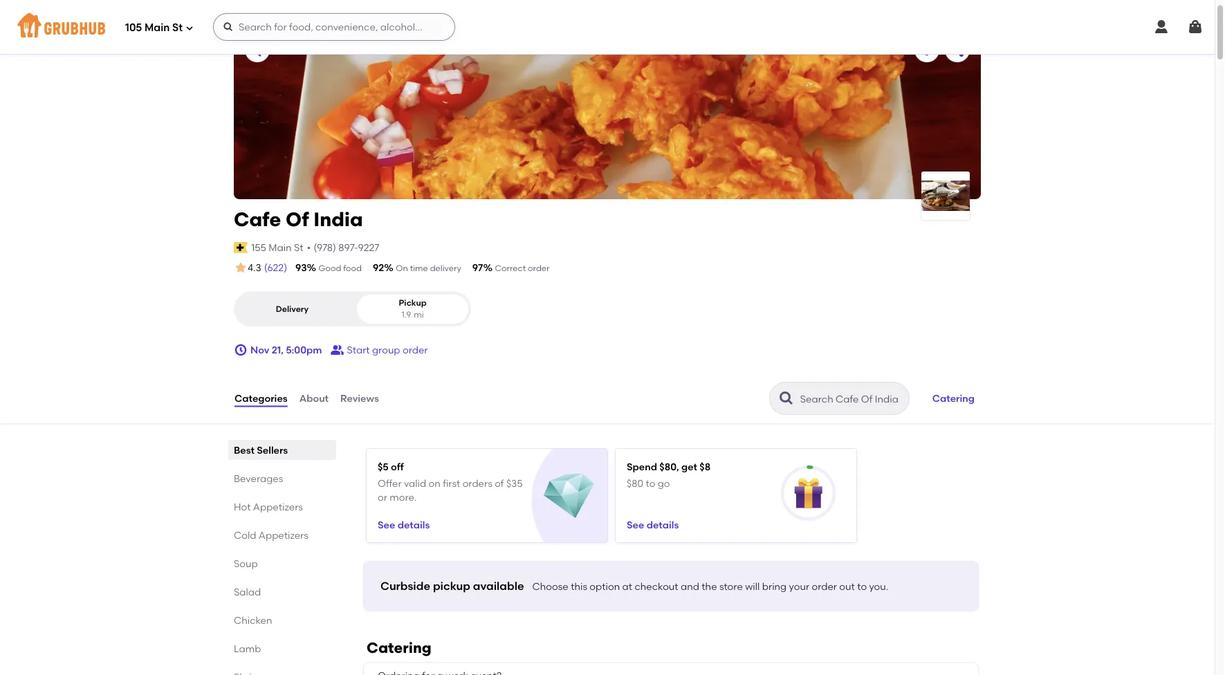Task type: locate. For each thing, give the bounding box(es) containing it.
salad
[[234, 587, 261, 598]]

catering inside catering button
[[933, 393, 975, 405]]

nov 21, 5:00pm button
[[234, 338, 322, 363]]

0 vertical spatial to
[[646, 478, 656, 490]]

beverages
[[234, 473, 283, 485]]

155 main st button
[[251, 240, 304, 256]]

see details button
[[378, 513, 430, 538], [627, 513, 679, 538]]

0 horizontal spatial catering
[[367, 640, 432, 657]]

to right out
[[858, 581, 867, 593]]

out
[[840, 581, 855, 593]]

0 horizontal spatial details
[[398, 519, 430, 531]]

main inside 155 main st button
[[269, 242, 292, 254]]

2 details from the left
[[647, 519, 679, 531]]

1 details from the left
[[398, 519, 430, 531]]

see down or
[[378, 519, 395, 531]]

save this restaurant button
[[915, 38, 940, 63]]

Search for food, convenience, alcohol... search field
[[213, 13, 455, 41]]

0 vertical spatial catering
[[933, 393, 975, 405]]

1 horizontal spatial see
[[627, 519, 644, 531]]

0 vertical spatial order
[[528, 264, 550, 274]]

0 vertical spatial appetizers
[[253, 501, 303, 513]]

$5
[[378, 461, 389, 473]]

catering
[[933, 393, 975, 405], [367, 640, 432, 657]]

92
[[373, 262, 384, 274]]

will
[[745, 581, 760, 593]]

1 horizontal spatial main
[[269, 242, 292, 254]]

1 horizontal spatial details
[[647, 519, 679, 531]]

1 horizontal spatial to
[[858, 581, 867, 593]]

details for offer valid on first orders of $35 or more.
[[398, 519, 430, 531]]

see down $80
[[627, 519, 644, 531]]

nov
[[250, 345, 269, 356]]

start group order button
[[330, 338, 428, 363]]

1 vertical spatial st
[[294, 242, 304, 254]]

bring
[[762, 581, 787, 593]]

0 horizontal spatial st
[[172, 22, 183, 34]]

1 vertical spatial appetizers
[[259, 530, 309, 542]]

soup tab
[[234, 557, 331, 571]]

delivery
[[276, 304, 309, 314]]

st left •
[[294, 242, 304, 254]]

or
[[378, 492, 387, 504]]

1 horizontal spatial see details
[[627, 519, 679, 531]]

more.
[[390, 492, 417, 504]]

1 see from the left
[[378, 519, 395, 531]]

1 horizontal spatial catering
[[933, 393, 975, 405]]

valid
[[404, 478, 426, 490]]

1 see details button from the left
[[378, 513, 430, 538]]

0 horizontal spatial main
[[145, 22, 170, 34]]

about button
[[299, 374, 329, 424]]

main up (622)
[[269, 242, 292, 254]]

st right 105
[[172, 22, 183, 34]]

$80,
[[660, 461, 679, 473]]

subscription pass image
[[234, 242, 248, 254]]

1 vertical spatial main
[[269, 242, 292, 254]]

details
[[398, 519, 430, 531], [647, 519, 679, 531]]

start
[[347, 345, 370, 356]]

appetizers inside tab
[[253, 501, 303, 513]]

svg image inside nov 21, 5:00pm button
[[234, 344, 248, 357]]

about
[[299, 393, 329, 405]]

1 vertical spatial to
[[858, 581, 867, 593]]

appetizers up cold appetizers "tab"
[[253, 501, 303, 513]]

mi
[[414, 310, 424, 320]]

cold appetizers tab
[[234, 528, 331, 543]]

option group
[[234, 292, 471, 327]]

categories
[[235, 393, 288, 405]]

see details button down the go
[[627, 513, 679, 538]]

$80
[[627, 478, 644, 490]]

0 horizontal spatial to
[[646, 478, 656, 490]]

1 horizontal spatial order
[[528, 264, 550, 274]]

best sellers
[[234, 445, 288, 456]]

at
[[622, 581, 633, 593]]

of
[[286, 208, 309, 231]]

$8
[[700, 461, 711, 473]]

main right 105
[[145, 22, 170, 34]]

option
[[590, 581, 620, 593]]

2 see from the left
[[627, 519, 644, 531]]

see details
[[378, 519, 430, 531], [627, 519, 679, 531]]

• (978) 897-9227
[[307, 242, 379, 254]]

save this restaurant image
[[919, 42, 936, 58]]

on
[[429, 478, 441, 490]]

order right group
[[403, 345, 428, 356]]

tab
[[234, 670, 331, 675]]

soup
[[234, 558, 258, 570]]

st inside button
[[294, 242, 304, 254]]

choose this option at checkout and the store will bring your order out to you.
[[533, 581, 889, 593]]

store
[[720, 581, 743, 593]]

$35
[[506, 478, 523, 490]]

to
[[646, 478, 656, 490], [858, 581, 867, 593]]

appetizers down the hot appetizers tab
[[259, 530, 309, 542]]

0 vertical spatial main
[[145, 22, 170, 34]]

to inside "spend $80, get $8 $80 to go"
[[646, 478, 656, 490]]

you.
[[869, 581, 889, 593]]

see details button down more. in the left bottom of the page
[[378, 513, 430, 538]]

star icon image
[[234, 261, 248, 275]]

see details button for offer valid on first orders of $35 or more.
[[378, 513, 430, 538]]

pickup
[[433, 580, 471, 593]]

2 see details from the left
[[627, 519, 679, 531]]

and
[[681, 581, 700, 593]]

105 main st
[[125, 22, 183, 34]]

spend $80, get $8 $80 to go
[[627, 461, 711, 490]]

1 horizontal spatial st
[[294, 242, 304, 254]]

1 horizontal spatial see details button
[[627, 513, 679, 538]]

svg image
[[1154, 19, 1170, 35], [1187, 19, 1204, 35], [185, 24, 194, 32], [234, 344, 248, 357]]

to left the go
[[646, 478, 656, 490]]

order left out
[[812, 581, 837, 593]]

0 vertical spatial st
[[172, 22, 183, 34]]

order inside "start group order" button
[[403, 345, 428, 356]]

hot appetizers tab
[[234, 500, 331, 515]]

main inside main navigation navigation
[[145, 22, 170, 34]]

0 horizontal spatial order
[[403, 345, 428, 356]]

order
[[528, 264, 550, 274], [403, 345, 428, 356], [812, 581, 837, 593]]

see details down more. in the left bottom of the page
[[378, 519, 430, 531]]

5:00pm
[[286, 345, 322, 356]]

0 horizontal spatial see details button
[[378, 513, 430, 538]]

india
[[314, 208, 363, 231]]

reviews button
[[340, 374, 380, 424]]

st inside main navigation navigation
[[172, 22, 183, 34]]

see details down the go
[[627, 519, 679, 531]]

food
[[343, 264, 362, 274]]

main
[[145, 22, 170, 34], [269, 242, 292, 254]]

cold
[[234, 530, 256, 542]]

2 see details button from the left
[[627, 513, 679, 538]]

appetizers inside "tab"
[[259, 530, 309, 542]]

order right correct
[[528, 264, 550, 274]]

9227
[[358, 242, 379, 254]]

orders
[[463, 478, 493, 490]]

details down more. in the left bottom of the page
[[398, 519, 430, 531]]

(978) 897-9227 button
[[314, 241, 379, 255]]

1.9
[[402, 310, 411, 320]]

2 vertical spatial order
[[812, 581, 837, 593]]

0 horizontal spatial see details
[[378, 519, 430, 531]]

appetizers
[[253, 501, 303, 513], [259, 530, 309, 542]]

details down the go
[[647, 519, 679, 531]]

1 see details from the left
[[378, 519, 430, 531]]

lamb tab
[[234, 642, 331, 656]]

1 vertical spatial order
[[403, 345, 428, 356]]

st
[[172, 22, 183, 34], [294, 242, 304, 254]]

0 horizontal spatial see
[[378, 519, 395, 531]]

155
[[251, 242, 266, 254]]

897-
[[339, 242, 358, 254]]



Task type: vqa. For each thing, say whether or not it's contained in the screenshot.
Cafe
yes



Task type: describe. For each thing, give the bounding box(es) containing it.
Search Cafe Of India search field
[[799, 393, 905, 406]]

cafe
[[234, 208, 281, 231]]

best
[[234, 445, 255, 456]]

search icon image
[[778, 391, 795, 407]]

•
[[307, 242, 311, 254]]

main navigation navigation
[[0, 0, 1215, 54]]

appetizers for hot appetizers
[[253, 501, 303, 513]]

group
[[372, 345, 400, 356]]

catering button
[[926, 384, 981, 414]]

97
[[472, 262, 483, 274]]

hot appetizers
[[234, 501, 303, 513]]

time
[[410, 264, 428, 274]]

start group order
[[347, 345, 428, 356]]

pickup 1.9 mi
[[399, 298, 427, 320]]

checkout
[[635, 581, 679, 593]]

appetizers for cold appetizers
[[259, 530, 309, 542]]

pickup
[[399, 298, 427, 308]]

your
[[789, 581, 810, 593]]

choose
[[533, 581, 569, 593]]

2 horizontal spatial order
[[812, 581, 837, 593]]

off
[[391, 461, 404, 473]]

93
[[296, 262, 307, 274]]

chicken
[[234, 615, 272, 627]]

chicken tab
[[234, 614, 331, 628]]

go
[[658, 478, 670, 490]]

delivery
[[430, 264, 461, 274]]

(622)
[[264, 262, 287, 274]]

105
[[125, 22, 142, 34]]

lamb
[[234, 643, 261, 655]]

cafe of india
[[234, 208, 363, 231]]

st for 105 main st
[[172, 22, 183, 34]]

1 vertical spatial catering
[[367, 640, 432, 657]]

first
[[443, 478, 460, 490]]

people icon image
[[330, 344, 344, 357]]

correct order
[[495, 264, 550, 274]]

cold appetizers
[[234, 530, 309, 542]]

on time delivery
[[396, 264, 461, 274]]

details for $80 to go
[[647, 519, 679, 531]]

(978)
[[314, 242, 336, 254]]

hot
[[234, 501, 251, 513]]

4.3
[[248, 262, 261, 274]]

reward icon image
[[793, 479, 824, 509]]

see details button for $80 to go
[[627, 513, 679, 538]]

share icon image
[[949, 42, 966, 58]]

caret left icon image
[[249, 42, 266, 58]]

of
[[495, 478, 504, 490]]

nov 21, 5:00pm
[[250, 345, 322, 356]]

see for $80 to go
[[627, 519, 644, 531]]

good
[[319, 264, 341, 274]]

cafe of india logo image
[[922, 181, 970, 211]]

reviews
[[341, 393, 379, 405]]

see for offer valid on first orders of $35 or more.
[[378, 519, 395, 531]]

curbside
[[381, 580, 430, 593]]

main for 155
[[269, 242, 292, 254]]

spend
[[627, 461, 657, 473]]

option group containing pickup
[[234, 292, 471, 327]]

good food
[[319, 264, 362, 274]]

offer
[[378, 478, 402, 490]]

correct
[[495, 264, 526, 274]]

21,
[[272, 345, 284, 356]]

available
[[473, 580, 524, 593]]

st for 155 main st
[[294, 242, 304, 254]]

main for 105
[[145, 22, 170, 34]]

curbside pickup available
[[381, 580, 524, 593]]

sellers
[[257, 445, 288, 456]]

beverages tab
[[234, 472, 331, 486]]

on
[[396, 264, 408, 274]]

see details for $80 to go
[[627, 519, 679, 531]]

salad tab
[[234, 585, 331, 600]]

get
[[682, 461, 697, 473]]

see details for offer valid on first orders of $35 or more.
[[378, 519, 430, 531]]

$5 off offer valid on first orders of $35 or more.
[[378, 461, 523, 504]]

svg image
[[223, 21, 234, 33]]

155 main st
[[251, 242, 304, 254]]

the
[[702, 581, 717, 593]]

categories button
[[234, 374, 288, 424]]

this
[[571, 581, 587, 593]]

promo image
[[544, 472, 595, 522]]

best sellers tab
[[234, 443, 331, 458]]



